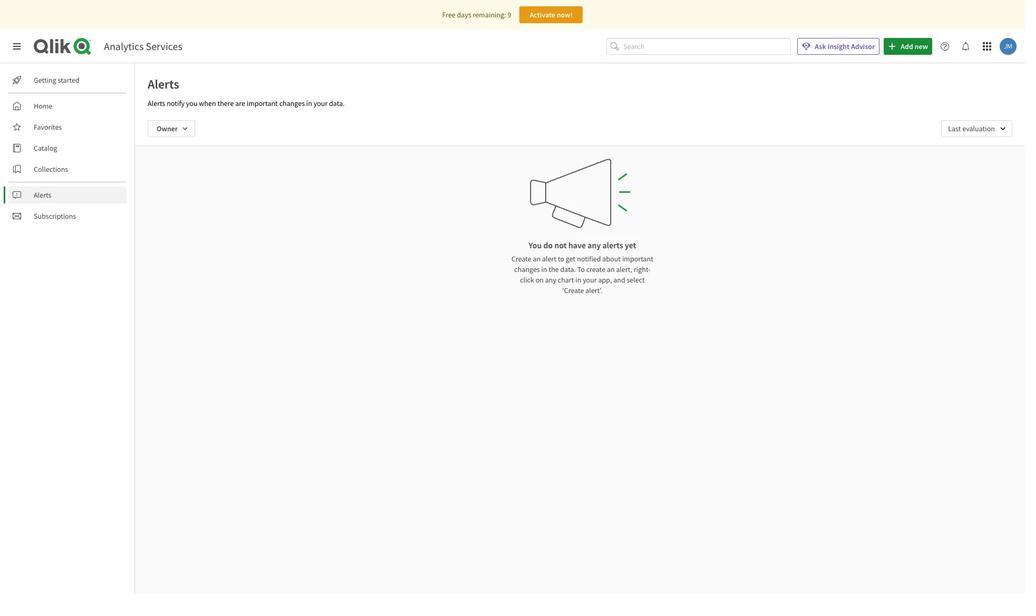 Task type: vqa. For each thing, say whether or not it's contained in the screenshot.
leftmost any
yes



Task type: locate. For each thing, give the bounding box(es) containing it.
2 vertical spatial in
[[576, 275, 582, 285]]

changes up click
[[515, 265, 540, 274]]

important
[[247, 99, 278, 108], [623, 254, 654, 264]]

advisor
[[851, 42, 875, 51]]

0 horizontal spatial in
[[306, 99, 312, 108]]

an
[[533, 254, 541, 264], [607, 265, 615, 274]]

important up right-
[[623, 254, 654, 264]]

do
[[544, 240, 553, 251]]

getting started
[[34, 75, 80, 85]]

0 horizontal spatial your
[[314, 99, 328, 108]]

an left alert
[[533, 254, 541, 264]]

0 vertical spatial in
[[306, 99, 312, 108]]

1 horizontal spatial your
[[583, 275, 597, 285]]

right-
[[634, 265, 651, 274]]

searchbar element
[[607, 38, 792, 55]]

alert
[[542, 254, 557, 264]]

free
[[442, 10, 456, 20]]

evaluation
[[963, 124, 996, 133]]

not
[[555, 240, 567, 251]]

owner
[[157, 124, 178, 133]]

any
[[588, 240, 601, 251], [545, 275, 557, 285]]

important inside the you do not have any alerts yet create an alert to get notified about important changes in the data. to create an alert, right- click on any chart in your app, and select 'create alert'.
[[623, 254, 654, 264]]

your
[[314, 99, 328, 108], [583, 275, 597, 285]]

in
[[306, 99, 312, 108], [542, 265, 547, 274], [576, 275, 582, 285]]

your inside the you do not have any alerts yet create an alert to get notified about important changes in the data. to create an alert, right- click on any chart in your app, and select 'create alert'.
[[583, 275, 597, 285]]

alerts notify you when there are important changes in your data.
[[148, 99, 345, 108]]

now!
[[557, 10, 573, 20]]

1 horizontal spatial important
[[623, 254, 654, 264]]

1 vertical spatial any
[[545, 275, 557, 285]]

on
[[536, 275, 544, 285]]

1 vertical spatial an
[[607, 265, 615, 274]]

subscriptions
[[34, 212, 76, 221]]

favorites
[[34, 122, 62, 132]]

1 horizontal spatial any
[[588, 240, 601, 251]]

alerts link
[[8, 187, 127, 204]]

alerts left notify
[[148, 99, 165, 108]]

0 vertical spatial alerts
[[148, 76, 179, 92]]

add
[[901, 42, 914, 51]]

any down the
[[545, 275, 557, 285]]

navigation pane element
[[0, 68, 135, 229]]

alerts
[[148, 76, 179, 92], [148, 99, 165, 108], [34, 190, 51, 200]]

changes right are
[[279, 99, 305, 108]]

home
[[34, 101, 52, 111]]

you do not have any alerts yet create an alert to get notified about important changes in the data. to create an alert, right- click on any chart in your app, and select 'create alert'.
[[512, 240, 654, 295]]

1 vertical spatial alerts
[[148, 99, 165, 108]]

0 vertical spatial any
[[588, 240, 601, 251]]

1 vertical spatial important
[[623, 254, 654, 264]]

started
[[58, 75, 80, 85]]

2 horizontal spatial in
[[576, 275, 582, 285]]

2 vertical spatial alerts
[[34, 190, 51, 200]]

getting started link
[[8, 72, 127, 89]]

1 vertical spatial data.
[[561, 265, 576, 274]]

0 horizontal spatial changes
[[279, 99, 305, 108]]

subscriptions link
[[8, 208, 127, 225]]

an down the about
[[607, 265, 615, 274]]

1 vertical spatial in
[[542, 265, 547, 274]]

0 vertical spatial an
[[533, 254, 541, 264]]

1 horizontal spatial data.
[[561, 265, 576, 274]]

there
[[218, 99, 234, 108]]

0 horizontal spatial data.
[[329, 99, 345, 108]]

get
[[566, 254, 576, 264]]

1 vertical spatial changes
[[515, 265, 540, 274]]

changes
[[279, 99, 305, 108], [515, 265, 540, 274]]

1 horizontal spatial changes
[[515, 265, 540, 274]]

days
[[457, 10, 472, 20]]

create
[[512, 254, 532, 264]]

alerts up notify
[[148, 76, 179, 92]]

alerts up the subscriptions
[[34, 190, 51, 200]]

home link
[[8, 98, 127, 114]]

any up notified
[[588, 240, 601, 251]]

1 vertical spatial your
[[583, 275, 597, 285]]

0 horizontal spatial an
[[533, 254, 541, 264]]

0 horizontal spatial important
[[247, 99, 278, 108]]

0 horizontal spatial any
[[545, 275, 557, 285]]

add new button
[[884, 38, 933, 55]]

important right are
[[247, 99, 278, 108]]

data.
[[329, 99, 345, 108], [561, 265, 576, 274]]

click
[[520, 275, 534, 285]]

are
[[235, 99, 245, 108]]

0 vertical spatial changes
[[279, 99, 305, 108]]

collections
[[34, 165, 68, 174]]

data. inside the you do not have any alerts yet create an alert to get notified about important changes in the data. to create an alert, right- click on any chart in your app, and select 'create alert'.
[[561, 265, 576, 274]]

1 horizontal spatial in
[[542, 265, 547, 274]]

alerts inside navigation pane element
[[34, 190, 51, 200]]



Task type: describe. For each thing, give the bounding box(es) containing it.
create
[[587, 265, 606, 274]]

insight
[[828, 42, 850, 51]]

services
[[146, 40, 182, 53]]

alert'.
[[586, 286, 603, 295]]

analytics
[[104, 40, 144, 53]]

new
[[915, 42, 929, 51]]

1 horizontal spatial an
[[607, 265, 615, 274]]

to
[[558, 254, 565, 264]]

collections link
[[8, 161, 127, 178]]

filters region
[[135, 112, 1026, 146]]

yet
[[625, 240, 637, 251]]

ask insight advisor button
[[798, 38, 880, 55]]

app,
[[599, 275, 612, 285]]

activate now!
[[530, 10, 573, 20]]

'create
[[563, 286, 584, 295]]

activate now! link
[[520, 6, 583, 23]]

the
[[549, 265, 559, 274]]

9
[[508, 10, 511, 20]]

last
[[949, 124, 961, 133]]

changes inside the you do not have any alerts yet create an alert to get notified about important changes in the data. to create an alert, right- click on any chart in your app, and select 'create alert'.
[[515, 265, 540, 274]]

Last evaluation field
[[942, 120, 1013, 137]]

have
[[569, 240, 586, 251]]

about
[[603, 254, 621, 264]]

last evaluation
[[949, 124, 996, 133]]

notify
[[167, 99, 185, 108]]

and
[[614, 275, 626, 285]]

Search text field
[[624, 38, 792, 55]]

0 vertical spatial important
[[247, 99, 278, 108]]

jeremy miller image
[[1000, 38, 1017, 55]]

select
[[627, 275, 645, 285]]

activate
[[530, 10, 556, 20]]

catalog link
[[8, 140, 127, 157]]

free days remaining: 9
[[442, 10, 511, 20]]

close sidebar menu image
[[13, 42, 21, 51]]

getting
[[34, 75, 56, 85]]

notified
[[577, 254, 601, 264]]

add new
[[901, 42, 929, 51]]

analytics services element
[[104, 40, 182, 53]]

when
[[199, 99, 216, 108]]

to
[[578, 265, 585, 274]]

0 vertical spatial data.
[[329, 99, 345, 108]]

you
[[529, 240, 542, 251]]

analytics services
[[104, 40, 182, 53]]

ask insight advisor
[[815, 42, 875, 51]]

chart
[[558, 275, 574, 285]]

catalog
[[34, 144, 57, 153]]

owner button
[[148, 120, 195, 137]]

alerts
[[603, 240, 624, 251]]

you
[[186, 99, 198, 108]]

favorites link
[[8, 119, 127, 136]]

remaining:
[[473, 10, 506, 20]]

alert,
[[616, 265, 633, 274]]

0 vertical spatial your
[[314, 99, 328, 108]]

ask
[[815, 42, 827, 51]]



